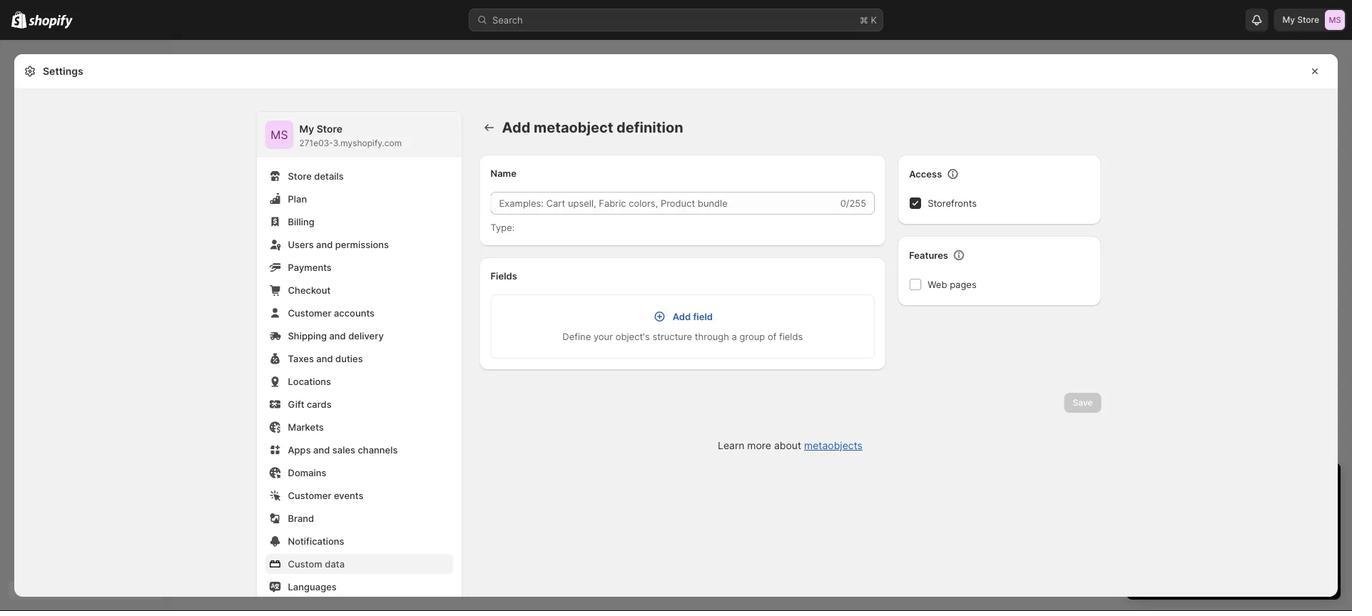 Task type: locate. For each thing, give the bounding box(es) containing it.
shopify image
[[29, 15, 73, 29]]

customer
[[288, 308, 331, 319], [288, 490, 331, 501]]

sales
[[332, 445, 355, 456]]

structure
[[652, 331, 692, 342]]

and right apps
[[313, 445, 330, 456]]

add
[[502, 119, 530, 136]]

dialog
[[1344, 54, 1352, 604]]

0 vertical spatial customer
[[288, 308, 331, 319]]

0 vertical spatial store
[[1297, 15, 1319, 25]]

0 horizontal spatial store
[[288, 171, 312, 182]]

delivery
[[348, 330, 384, 341]]

1 vertical spatial my
[[299, 123, 314, 135]]

1 horizontal spatial my store image
[[1325, 10, 1345, 30]]

0 horizontal spatial my
[[299, 123, 314, 135]]

custom data link
[[265, 554, 453, 574]]

shop settings menu element
[[257, 112, 462, 611]]

store details link
[[265, 166, 453, 186]]

my store
[[1283, 15, 1319, 25]]

customer accounts
[[288, 308, 375, 319]]

my store image left 271e03-
[[265, 121, 294, 149]]

and right 'users'
[[316, 239, 333, 250]]

2 customer from the top
[[288, 490, 331, 501]]

duties
[[335, 353, 363, 364]]

domains
[[288, 467, 326, 478]]

web pages
[[928, 279, 977, 290]]

my inside my store 271e03-3.myshopify.com
[[299, 123, 314, 135]]

and right taxes
[[316, 353, 333, 364]]

1 horizontal spatial my
[[1283, 15, 1295, 25]]

customer down domains
[[288, 490, 331, 501]]

1 customer from the top
[[288, 308, 331, 319]]

billing link
[[265, 212, 453, 232]]

languages link
[[265, 577, 453, 597]]

my store image
[[1325, 10, 1345, 30], [265, 121, 294, 149]]

shipping and delivery
[[288, 330, 384, 341]]

settings dialog
[[14, 54, 1338, 611]]

your
[[594, 331, 613, 342]]

brand link
[[265, 509, 453, 529]]

1 vertical spatial store
[[317, 123, 343, 135]]

apps and sales channels
[[288, 445, 398, 456]]

and for users
[[316, 239, 333, 250]]

and down the customer accounts
[[329, 330, 346, 341]]

permissions
[[335, 239, 389, 250]]

type:
[[491, 222, 515, 233]]

and
[[316, 239, 333, 250], [329, 330, 346, 341], [316, 353, 333, 364], [313, 445, 330, 456]]

and for apps
[[313, 445, 330, 456]]

name
[[491, 168, 517, 179]]

definition
[[617, 119, 683, 136]]

customer for customer accounts
[[288, 308, 331, 319]]

my for my store 271e03-3.myshopify.com
[[299, 123, 314, 135]]

checkout
[[288, 285, 331, 296]]

⌘ k
[[860, 14, 877, 25]]

define
[[563, 331, 591, 342]]

1 vertical spatial customer
[[288, 490, 331, 501]]

my store image right my store
[[1325, 10, 1345, 30]]

my
[[1283, 15, 1295, 25], [299, 123, 314, 135]]

define your object's structure through a group of fields button
[[491, 295, 874, 358]]

shopify image
[[11, 11, 27, 28]]

users and permissions
[[288, 239, 389, 250]]

fields
[[491, 270, 517, 281]]

apps and sales channels link
[[265, 440, 453, 460]]

domains link
[[265, 463, 453, 483]]

store inside my store 271e03-3.myshopify.com
[[317, 123, 343, 135]]

cards
[[307, 399, 332, 410]]

fields
[[779, 331, 803, 342]]

customer events link
[[265, 486, 453, 506]]

learn
[[718, 440, 744, 452]]

0 vertical spatial my store image
[[1325, 10, 1345, 30]]

my store 271e03-3.myshopify.com
[[299, 123, 402, 148]]

2 horizontal spatial store
[[1297, 15, 1319, 25]]

0 horizontal spatial my store image
[[265, 121, 294, 149]]

my store image inside shop settings menu element
[[265, 121, 294, 149]]

brand
[[288, 513, 314, 524]]

markets
[[288, 422, 324, 433]]

ms button
[[265, 121, 294, 149]]

1 horizontal spatial store
[[317, 123, 343, 135]]

apps
[[288, 445, 311, 456]]

accounts
[[334, 308, 375, 319]]

customer down checkout
[[288, 308, 331, 319]]

2 vertical spatial store
[[288, 171, 312, 182]]

1 vertical spatial my store image
[[265, 121, 294, 149]]

group
[[740, 331, 765, 342]]

taxes and duties link
[[265, 349, 453, 369]]

of
[[768, 331, 777, 342]]

271e03-
[[299, 138, 333, 148]]

store
[[1297, 15, 1319, 25], [317, 123, 343, 135], [288, 171, 312, 182]]

0 vertical spatial my
[[1283, 15, 1295, 25]]

and for shipping
[[329, 330, 346, 341]]

search
[[492, 14, 523, 25]]



Task type: describe. For each thing, give the bounding box(es) containing it.
events
[[334, 490, 364, 501]]

custom data
[[288, 559, 345, 570]]

settings
[[43, 65, 83, 77]]

channels
[[358, 445, 398, 456]]

plan link
[[265, 189, 453, 209]]

define your object's structure through a group of fields
[[563, 331, 803, 342]]

locations
[[288, 376, 331, 387]]

store for my store
[[1297, 15, 1319, 25]]

custom
[[288, 559, 322, 570]]

metaobjects
[[804, 440, 863, 452]]

more
[[747, 440, 771, 452]]

markets link
[[265, 417, 453, 437]]

add metaobject definition
[[502, 119, 683, 136]]

notifications link
[[265, 532, 453, 552]]

3 days left in your trial element
[[1127, 500, 1341, 600]]

taxes and duties
[[288, 353, 363, 364]]

metaobjects link
[[804, 440, 863, 452]]

payments link
[[265, 258, 453, 278]]

k
[[871, 14, 877, 25]]

languages
[[288, 582, 337, 593]]

about
[[774, 440, 801, 452]]

storefronts
[[928, 198, 977, 209]]

payments
[[288, 262, 332, 273]]

shipping
[[288, 330, 327, 341]]

store for my store 271e03-3.myshopify.com
[[317, 123, 343, 135]]

Examples: Cart upsell, Fabric colors, Product bundle text field
[[491, 192, 837, 215]]

learn more about metaobjects
[[718, 440, 863, 452]]

billing
[[288, 216, 314, 227]]

web
[[928, 279, 947, 290]]

my for my store
[[1283, 15, 1295, 25]]

shipping and delivery link
[[265, 326, 453, 346]]

plan
[[288, 193, 307, 204]]

object's
[[616, 331, 650, 342]]

users
[[288, 239, 314, 250]]

taxes
[[288, 353, 314, 364]]

gift cards link
[[265, 395, 453, 415]]

access
[[909, 168, 942, 179]]

notifications
[[288, 536, 344, 547]]

and for taxes
[[316, 353, 333, 364]]

checkout link
[[265, 280, 453, 300]]

store details
[[288, 171, 344, 182]]

customer for customer events
[[288, 490, 331, 501]]

metaobject
[[534, 119, 613, 136]]

pages
[[950, 279, 977, 290]]

locations link
[[265, 372, 453, 392]]

users and permissions link
[[265, 235, 453, 255]]

⌘
[[860, 14, 868, 25]]

features
[[909, 250, 948, 261]]

gift
[[288, 399, 304, 410]]

details
[[314, 171, 344, 182]]

3.myshopify.com
[[333, 138, 402, 148]]

a
[[732, 331, 737, 342]]

customer accounts link
[[265, 303, 453, 323]]

through
[[695, 331, 729, 342]]

gift cards
[[288, 399, 332, 410]]

data
[[325, 559, 345, 570]]

customer events
[[288, 490, 364, 501]]



Task type: vqa. For each thing, say whether or not it's contained in the screenshot.
the "Shopify" image to the left
no



